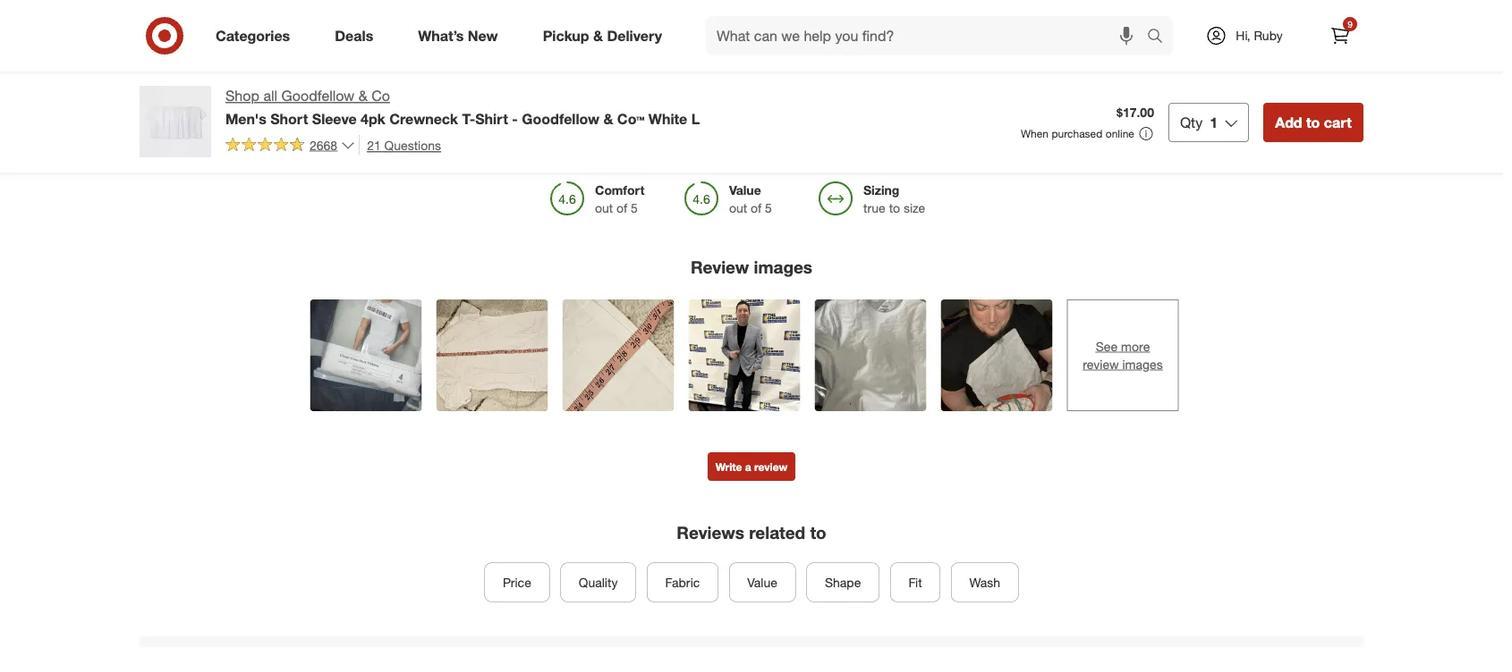 Task type: vqa. For each thing, say whether or not it's contained in the screenshot.
Guest review image 4 of 12, zoom in
yes



Task type: describe. For each thing, give the bounding box(es) containing it.
write a review
[[716, 460, 788, 474]]

star
[[456, 120, 474, 133]]

2668 link
[[226, 135, 355, 157]]

wash
[[970, 575, 1001, 591]]

of for value
[[751, 201, 762, 216]]

when purchased online
[[1021, 127, 1135, 140]]

online
[[1106, 127, 1135, 140]]

sizing
[[864, 183, 900, 198]]

21 questions link
[[359, 135, 441, 155]]

search button
[[1139, 16, 1182, 59]]

2 stars
[[444, 103, 477, 116]]

more
[[1122, 339, 1150, 354]]

review for write a review
[[754, 460, 788, 474]]

what's new link
[[403, 16, 521, 55]]

add to cart
[[1276, 114, 1352, 131]]

shape
[[825, 575, 861, 591]]

out for value out of 5
[[729, 201, 748, 216]]

quality
[[579, 575, 618, 591]]

write
[[716, 460, 742, 474]]

see more review images button
[[1067, 300, 1179, 412]]

guest review image 1 of 12, zoom in image
[[310, 300, 422, 412]]

price button
[[485, 564, 550, 603]]

7 %
[[720, 69, 736, 82]]

1 star
[[447, 120, 474, 133]]

co
[[372, 87, 390, 105]]

related
[[749, 523, 806, 543]]

guest review image 5 of 12, zoom in image
[[815, 300, 927, 412]]

image of men's short sleeve 4pk crewneck t-shirt - goodfellow & co™ white l image
[[140, 86, 211, 158]]

21 questions
[[367, 137, 441, 153]]

85
[[717, 52, 729, 66]]

1 horizontal spatial &
[[593, 27, 603, 44]]

shirt
[[475, 110, 508, 127]]

guest review image 2 of 12, zoom in image
[[436, 300, 548, 412]]

deals
[[335, 27, 373, 44]]

2668
[[310, 137, 338, 153]]

deals link
[[320, 16, 396, 55]]

a
[[745, 460, 752, 474]]

cart
[[1324, 114, 1352, 131]]

t-
[[462, 110, 475, 127]]

value out of 5
[[729, 183, 772, 216]]

wash button
[[952, 564, 1019, 603]]

qty
[[1181, 114, 1203, 131]]

questions
[[385, 137, 441, 153]]

to inside button
[[1307, 114, 1321, 131]]

pickup & delivery link
[[528, 16, 685, 55]]

co™
[[617, 110, 645, 127]]

guest review image 4 of 12, zoom in image
[[689, 300, 801, 412]]

out for comfort out of 5
[[595, 201, 613, 216]]

stars for 4 stars
[[453, 69, 477, 82]]

fabric
[[665, 575, 700, 591]]

value
[[748, 575, 778, 591]]

hi,
[[1236, 28, 1251, 43]]

categories link
[[200, 16, 313, 55]]

images inside see more review images
[[1123, 357, 1163, 372]]

2
[[444, 103, 450, 116]]

4.7
[[788, 51, 838, 95]]

men's
[[226, 110, 267, 127]]

21
[[367, 137, 381, 153]]

what's new
[[418, 27, 498, 44]]

review
[[691, 257, 749, 278]]

sleeve
[[312, 110, 357, 127]]

search
[[1139, 29, 1182, 46]]

to for sizing true to size
[[889, 201, 900, 216]]

value button
[[729, 564, 796, 603]]

shop all goodfellow & co men's short sleeve 4pk crewneck t-shirt - goodfellow & co™ white l
[[226, 87, 700, 127]]

size
[[904, 201, 926, 216]]

pickup & delivery
[[543, 27, 662, 44]]

reviews
[[677, 523, 745, 543]]

crewneck
[[389, 110, 458, 127]]

shape button
[[807, 564, 880, 603]]

true
[[864, 201, 886, 216]]



Task type: locate. For each thing, give the bounding box(es) containing it.
out inside value out of 5
[[729, 201, 748, 216]]

0 vertical spatial to
[[1307, 114, 1321, 131]]

images down the more
[[1123, 357, 1163, 372]]

what's
[[418, 27, 464, 44]]

price
[[503, 575, 531, 591]]

-
[[512, 110, 518, 127]]

1 out from the left
[[595, 201, 613, 216]]

1 horizontal spatial images
[[1123, 357, 1163, 372]]

0 horizontal spatial out
[[595, 201, 613, 216]]

goodfellow up sleeve
[[281, 87, 355, 105]]

85 %
[[717, 52, 739, 66]]

of for comfort
[[617, 201, 628, 216]]

4
[[444, 69, 450, 82]]

guest review image 3 of 12, zoom in image
[[563, 300, 674, 412]]

shop
[[226, 87, 260, 105]]

of
[[617, 201, 628, 216], [751, 201, 762, 216]]

fit
[[909, 575, 922, 591]]

review
[[1083, 357, 1119, 372], [754, 460, 788, 474]]

1 vertical spatial stars
[[453, 103, 477, 116]]

purchased
[[1052, 127, 1103, 140]]

sizing true to size
[[864, 183, 926, 216]]

to left "size"
[[889, 201, 900, 216]]

1 vertical spatial review
[[754, 460, 788, 474]]

to for reviews related to
[[810, 523, 827, 543]]

& left co™
[[604, 110, 613, 127]]

9
[[1348, 18, 1353, 30]]

quality button
[[561, 564, 636, 603]]

What can we help you find? suggestions appear below search field
[[706, 16, 1152, 55]]

0 horizontal spatial review
[[754, 460, 788, 474]]

1
[[1210, 114, 1218, 131], [447, 120, 453, 133]]

comfort
[[595, 183, 645, 198]]

1 left star
[[447, 120, 453, 133]]

2 vertical spatial to
[[810, 523, 827, 543]]

guest review image 6 of 12, zoom in image
[[941, 300, 1053, 412]]

%
[[729, 52, 739, 66], [726, 69, 736, 82]]

1 vertical spatial to
[[889, 201, 900, 216]]

out inside "comfort out of 5"
[[595, 201, 613, 216]]

new
[[468, 27, 498, 44]]

of down 'value'
[[751, 201, 762, 216]]

review inside see more review images
[[1083, 357, 1119, 372]]

0 horizontal spatial 1
[[447, 120, 453, 133]]

0 vertical spatial goodfellow
[[281, 87, 355, 105]]

review down the see
[[1083, 357, 1119, 372]]

to inside sizing true to size
[[889, 201, 900, 216]]

see
[[1096, 339, 1118, 354]]

& right pickup
[[593, 27, 603, 44]]

qty 1
[[1181, 114, 1218, 131]]

stars right 4
[[453, 69, 477, 82]]

5 up review images
[[765, 201, 772, 216]]

images
[[754, 257, 813, 278], [1123, 357, 1163, 372]]

% down 85 %
[[726, 69, 736, 82]]

0 horizontal spatial images
[[754, 257, 813, 278]]

l
[[692, 110, 700, 127]]

1 horizontal spatial review
[[1083, 357, 1119, 372]]

0 horizontal spatial &
[[359, 87, 368, 105]]

all
[[263, 87, 278, 105]]

% for 7 %
[[726, 69, 736, 82]]

stars for 2 stars
[[453, 103, 477, 116]]

& left co
[[359, 87, 368, 105]]

1 horizontal spatial 5
[[765, 201, 772, 216]]

review for see more review images
[[1083, 357, 1119, 372]]

1 right "qty"
[[1210, 114, 1218, 131]]

comfort out of 5
[[595, 183, 645, 216]]

1 vertical spatial &
[[359, 87, 368, 105]]

short
[[270, 110, 308, 127]]

5 for comfort out of 5
[[631, 201, 638, 216]]

recommendations
[[919, 122, 1024, 138]]

% for 85 %
[[729, 52, 739, 66]]

1 horizontal spatial goodfellow
[[522, 110, 600, 127]]

% up 7 %
[[729, 52, 739, 66]]

1 of from the left
[[617, 201, 628, 216]]

0 vertical spatial &
[[593, 27, 603, 44]]

of inside value out of 5
[[751, 201, 762, 216]]

of inside "comfort out of 5"
[[617, 201, 628, 216]]

5 for value out of 5
[[765, 201, 772, 216]]

reviews related to
[[677, 523, 827, 543]]

2 stars from the top
[[453, 103, 477, 116]]

review right a
[[754, 460, 788, 474]]

white
[[649, 110, 688, 127]]

0 vertical spatial review
[[1083, 357, 1119, 372]]

pickup
[[543, 27, 589, 44]]

review images
[[691, 257, 813, 278]]

delivery
[[607, 27, 662, 44]]

1 vertical spatial images
[[1123, 357, 1163, 372]]

value
[[729, 183, 761, 198]]

5 inside "comfort out of 5"
[[631, 201, 638, 216]]

1 horizontal spatial to
[[889, 201, 900, 216]]

ruby
[[1254, 28, 1283, 43]]

2 out from the left
[[729, 201, 748, 216]]

add
[[1276, 114, 1303, 131]]

fit button
[[890, 564, 941, 603]]

1 horizontal spatial of
[[751, 201, 762, 216]]

categories
[[216, 27, 290, 44]]

2 horizontal spatial to
[[1307, 114, 1321, 131]]

when
[[1021, 127, 1049, 140]]

2 5 from the left
[[765, 201, 772, 216]]

4pk
[[361, 110, 386, 127]]

2 of from the left
[[751, 201, 762, 216]]

0 vertical spatial %
[[729, 52, 739, 66]]

images right review
[[754, 257, 813, 278]]

2 horizontal spatial &
[[604, 110, 613, 127]]

1 horizontal spatial out
[[729, 201, 748, 216]]

2 vertical spatial &
[[604, 110, 613, 127]]

0 horizontal spatial 5
[[631, 201, 638, 216]]

out down 'value'
[[729, 201, 748, 216]]

5
[[631, 201, 638, 216], [765, 201, 772, 216]]

fabric button
[[647, 564, 719, 603]]

to
[[1307, 114, 1321, 131], [889, 201, 900, 216], [810, 523, 827, 543]]

0 horizontal spatial to
[[810, 523, 827, 543]]

1 vertical spatial goodfellow
[[522, 110, 600, 127]]

stars up star
[[453, 103, 477, 116]]

hi, ruby
[[1236, 28, 1283, 43]]

1 horizontal spatial 1
[[1210, 114, 1218, 131]]

see more review images
[[1083, 339, 1163, 372]]

9 link
[[1321, 16, 1360, 55]]

add to cart button
[[1264, 103, 1364, 142]]

5 inside value out of 5
[[765, 201, 772, 216]]

write a review button
[[708, 453, 796, 481]]

to right related
[[810, 523, 827, 543]]

goodfellow
[[281, 87, 355, 105], [522, 110, 600, 127]]

out down comfort
[[595, 201, 613, 216]]

to right 'add'
[[1307, 114, 1321, 131]]

5 down comfort
[[631, 201, 638, 216]]

0 vertical spatial stars
[[453, 69, 477, 82]]

7
[[720, 69, 726, 82]]

stars
[[453, 69, 477, 82], [453, 103, 477, 116]]

0 vertical spatial images
[[754, 257, 813, 278]]

&
[[593, 27, 603, 44], [359, 87, 368, 105], [604, 110, 613, 127]]

$17.00
[[1117, 105, 1155, 120]]

0 horizontal spatial of
[[617, 201, 628, 216]]

0 horizontal spatial goodfellow
[[281, 87, 355, 105]]

goodfellow right '-'
[[522, 110, 600, 127]]

1 vertical spatial %
[[726, 69, 736, 82]]

1 stars from the top
[[453, 69, 477, 82]]

out
[[595, 201, 613, 216], [729, 201, 748, 216]]

1 5 from the left
[[631, 201, 638, 216]]

4 stars
[[444, 69, 477, 82]]

of down comfort
[[617, 201, 628, 216]]



